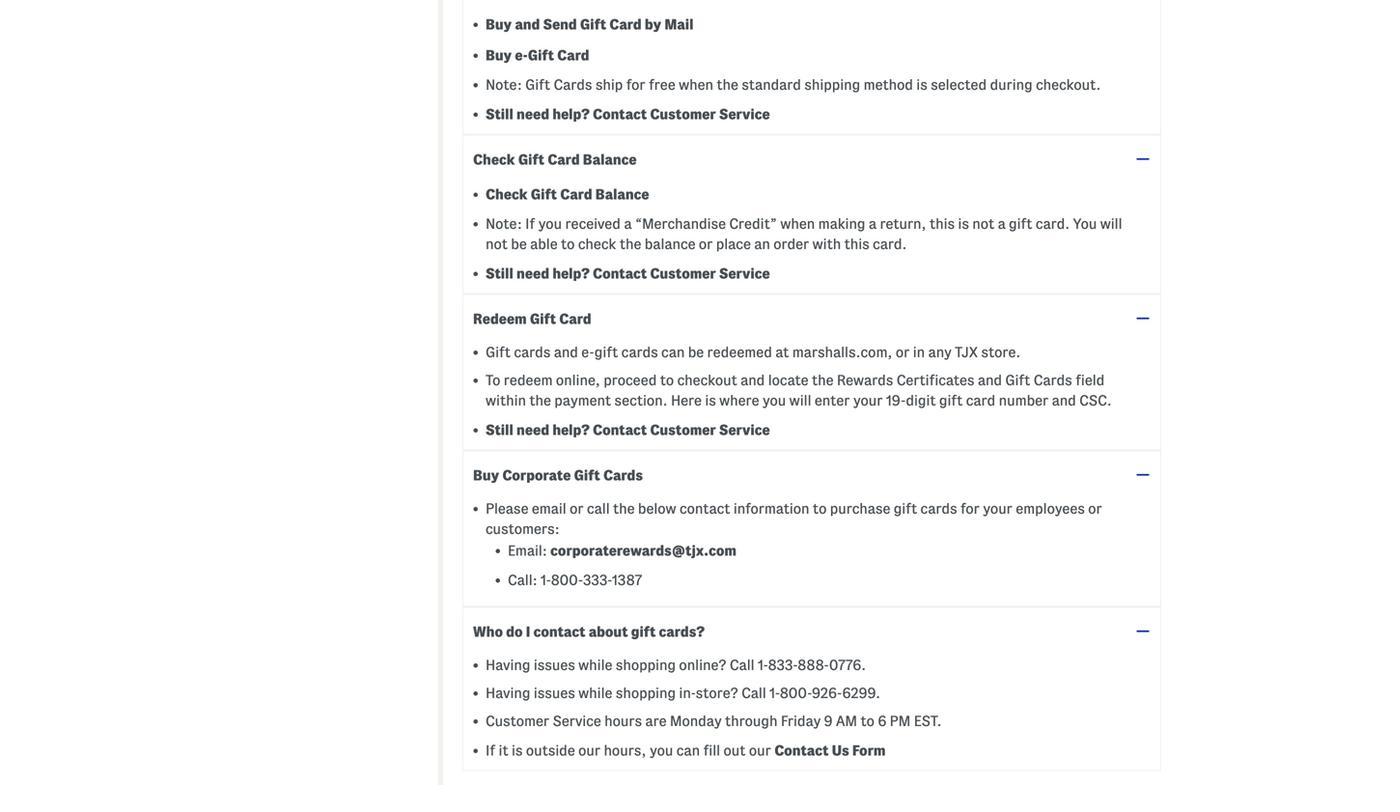 Task type: describe. For each thing, give the bounding box(es) containing it.
1 our from the left
[[578, 743, 601, 759]]

contact customer service link for checkout
[[593, 422, 770, 438]]

gift up 'proceed'
[[595, 344, 618, 360]]

in
[[913, 344, 925, 360]]

customer for contact customer service link for "merchandise
[[650, 266, 716, 282]]

email
[[532, 501, 567, 517]]

balance for check gift card balance dropdown button
[[583, 152, 637, 167]]

gift cards and e-gift cards can be redeemed at marshalls.com, or in any tjx store.
[[486, 344, 1021, 360]]

customer up it
[[486, 713, 550, 729]]

gift up able in the left top of the page
[[531, 187, 557, 202]]

if it is outside our hours, you can fill out our contact us form
[[486, 743, 886, 759]]

to inside to redeem online, proceed to checkout and locate the rewards certificates and gift cards field within the payment section. here is where you will enter your 19-digit gift card number and csc.
[[660, 372, 674, 388]]

outside
[[526, 743, 575, 759]]

who
[[473, 624, 503, 640]]

hours,
[[604, 743, 647, 759]]

still for to
[[486, 422, 514, 438]]

check for check gift card balance dropdown button
[[473, 152, 515, 167]]

you
[[1073, 216, 1097, 232]]

please email or call the below contact information to purchase gift cards for your employees or customers:
[[486, 501, 1102, 537]]

note: for note: gift cards ship for free when the standard shipping method is selected during checkout.
[[486, 77, 522, 93]]

through
[[725, 713, 778, 729]]

able
[[530, 236, 558, 252]]

customer service hours are monday through friday 9 am to 6 pm est.
[[486, 713, 942, 729]]

to inside 'note: if you received a "merchandise credit" when making a return, this is not a gift card. you will not be able to check the balance or place an order with this card.'
[[561, 236, 575, 252]]

0 horizontal spatial for
[[626, 77, 646, 93]]

1 horizontal spatial 800-
[[780, 685, 812, 701]]

store?
[[696, 685, 738, 701]]

1 horizontal spatial 1-
[[758, 657, 768, 673]]

when inside 'note: if you received a "merchandise credit" when making a return, this is not a gift card. you will not be able to check the balance or place an order with this card.'
[[781, 216, 815, 232]]

0 horizontal spatial 1-
[[541, 572, 551, 588]]

if inside 'note: if you received a "merchandise credit" when making a return, this is not a gift card. you will not be able to check the balance or place an order with this card.'
[[525, 216, 535, 232]]

check gift card balance button
[[463, 135, 1162, 183]]

0 horizontal spatial 800-
[[551, 572, 583, 588]]

contact inside please email or call the below contact information to purchase gift cards for your employees or customers:
[[680, 501, 730, 517]]

pm
[[890, 713, 911, 729]]

still need help? contact customer service for received
[[486, 266, 770, 282]]

gift down send
[[528, 47, 554, 63]]

contact down 'check'
[[593, 266, 647, 282]]

us
[[832, 743, 849, 759]]

contact us form link
[[775, 743, 886, 759]]

be inside 'note: if you received a "merchandise credit" when making a return, this is not a gift card. you will not be able to check the balance or place an order with this card.'
[[511, 236, 527, 252]]

card
[[966, 393, 996, 409]]

buy e-gift card link
[[486, 47, 590, 63]]

card for redeem gift card dropdown button
[[559, 311, 592, 327]]

6
[[878, 713, 887, 729]]

information
[[734, 501, 810, 517]]

and up card
[[978, 372, 1002, 388]]

19-
[[886, 393, 906, 409]]

customers:
[[486, 521, 560, 537]]

please
[[486, 501, 529, 517]]

gift down buy e-gift card
[[525, 77, 550, 93]]

gift inside to redeem online, proceed to checkout and locate the rewards certificates and gift cards field within the payment section. here is where you will enter your 19-digit gift card number and csc.
[[1006, 372, 1031, 388]]

the up enter
[[812, 372, 834, 388]]

standard
[[742, 77, 801, 93]]

help? for online,
[[553, 422, 590, 438]]

to redeem online, proceed to checkout and locate the rewards certificates and gift cards field within the payment section. here is where you will enter your 19-digit gift card number and csc.
[[486, 372, 1112, 409]]

1 horizontal spatial you
[[650, 743, 673, 759]]

need for redeem
[[517, 422, 550, 438]]

shipping
[[805, 77, 861, 93]]

0 horizontal spatial if
[[486, 743, 495, 759]]

333-
[[583, 572, 612, 588]]

1 horizontal spatial this
[[930, 216, 955, 232]]

buy e-gift card
[[486, 47, 590, 63]]

corporate
[[502, 467, 571, 483]]

and up the online,
[[554, 344, 578, 360]]

cards?
[[659, 624, 705, 640]]

926-
[[812, 685, 842, 701]]

at
[[776, 344, 789, 360]]

service up outside on the left bottom of the page
[[553, 713, 601, 729]]

888-
[[798, 657, 829, 673]]

"merchandise
[[635, 216, 726, 232]]

call: 1-800-333-1387
[[508, 572, 642, 588]]

place
[[716, 236, 751, 252]]

am
[[836, 713, 858, 729]]

rewards
[[837, 372, 894, 388]]

0 horizontal spatial this
[[845, 236, 870, 252]]

by
[[645, 17, 662, 32]]

gift inside to redeem online, proceed to checkout and locate the rewards certificates and gift cards field within the payment section. here is where you will enter your 19-digit gift card number and csc.
[[940, 393, 963, 409]]

return,
[[880, 216, 927, 232]]

0 vertical spatial can
[[661, 344, 685, 360]]

check
[[578, 236, 616, 252]]

buy for buy e-gift card
[[486, 47, 512, 63]]

csc.
[[1080, 393, 1112, 409]]

2 our from the left
[[749, 743, 771, 759]]

payment
[[555, 393, 611, 409]]

you inside 'note: if you received a "merchandise credit" when making a return, this is not a gift card. you will not be able to check the balance or place an order with this card.'
[[538, 216, 562, 232]]

buy corporate gift cards button
[[463, 451, 1162, 499]]

service for contact customer service link for checkout
[[719, 422, 770, 438]]

1 vertical spatial can
[[677, 743, 700, 759]]

cards inside please email or call the below contact information to purchase gift cards for your employees or customers:
[[921, 501, 957, 517]]

contact customer service link for "merchandise
[[593, 266, 770, 282]]

or left call
[[570, 501, 584, 517]]

6299.
[[842, 685, 881, 701]]

credit"
[[729, 216, 777, 232]]

and up where
[[741, 372, 765, 388]]

1 horizontal spatial not
[[973, 216, 995, 232]]

buy and send gift card by mail link
[[486, 17, 694, 32]]

note: if you received a "merchandise credit" when making a return, this is not a gift card. you will not be able to check the balance or place an order with this card.
[[486, 216, 1123, 252]]

gift inside dropdown button
[[631, 624, 656, 640]]

marshalls.com,
[[792, 344, 893, 360]]

1 contact customer service link from the top
[[593, 106, 770, 122]]

gift right send
[[580, 17, 606, 32]]

check gift card balance link
[[486, 187, 649, 202]]

proceed
[[604, 372, 657, 388]]

redeem gift card button
[[463, 294, 1162, 342]]

card down send
[[557, 47, 590, 63]]

and left csc. at the right bottom
[[1052, 393, 1076, 409]]

1 help? from the top
[[553, 106, 590, 122]]

check for check gift card balance 'link'
[[486, 187, 528, 202]]

issues for having issues while shopping in-store? call 1-800-926-6299.
[[534, 685, 575, 701]]

still for note:
[[486, 266, 514, 282]]

2 horizontal spatial 1-
[[770, 685, 780, 701]]

contact down section.
[[593, 422, 647, 438]]

contact down "friday"
[[775, 743, 829, 759]]

customer for contact customer service link for checkout
[[650, 422, 716, 438]]

0 horizontal spatial card.
[[873, 236, 907, 252]]

1 vertical spatial be
[[688, 344, 704, 360]]

an
[[754, 236, 770, 252]]

check gift card balance for check gift card balance 'link'
[[486, 187, 649, 202]]

balance
[[645, 236, 696, 252]]

do
[[506, 624, 523, 640]]

card left the by
[[610, 17, 642, 32]]

cards inside to redeem online, proceed to checkout and locate the rewards certificates and gift cards field within the payment section. here is where you will enter your 19-digit gift card number and csc.
[[1034, 372, 1072, 388]]

1 need from the top
[[517, 106, 550, 122]]

checkout.
[[1036, 77, 1101, 93]]

redeem
[[473, 311, 527, 327]]

free
[[649, 77, 676, 93]]

call
[[587, 501, 610, 517]]

1 still from the top
[[486, 106, 514, 122]]

hours
[[605, 713, 642, 729]]

section.
[[615, 393, 668, 409]]

contact down the ship
[[593, 106, 647, 122]]

redeem gift card
[[473, 311, 592, 327]]

for inside please email or call the below contact information to purchase gift cards for your employees or customers:
[[961, 501, 980, 517]]

buy corporate gift cards
[[473, 467, 643, 483]]

1 horizontal spatial e-
[[582, 344, 595, 360]]

send
[[543, 17, 577, 32]]

help? for you
[[553, 266, 590, 282]]

0 horizontal spatial not
[[486, 236, 508, 252]]

or right employees on the right bottom of page
[[1088, 501, 1102, 517]]



Task type: locate. For each thing, give the bounding box(es) containing it.
1 still need help? contact customer service from the top
[[486, 106, 770, 122]]

ship
[[596, 77, 623, 93]]

balance
[[583, 152, 637, 167], [596, 187, 649, 202]]

our
[[578, 743, 601, 759], [749, 743, 771, 759]]

card for check gift card balance 'link'
[[560, 187, 592, 202]]

2 vertical spatial contact customer service link
[[593, 422, 770, 438]]

cards up redeem at the top left of the page
[[514, 344, 551, 360]]

0 vertical spatial for
[[626, 77, 646, 93]]

1 vertical spatial card.
[[873, 236, 907, 252]]

checkout
[[677, 372, 738, 388]]

card. left you
[[1036, 216, 1070, 232]]

cards right purchase
[[921, 501, 957, 517]]

e-
[[515, 47, 528, 63], [582, 344, 595, 360]]

while for in-
[[579, 685, 613, 701]]

our left hours,
[[578, 743, 601, 759]]

2 note: from the top
[[486, 216, 522, 232]]

service down where
[[719, 422, 770, 438]]

can left fill in the bottom right of the page
[[677, 743, 700, 759]]

our right out
[[749, 743, 771, 759]]

balance for check gift card balance 'link'
[[596, 187, 649, 202]]

issues up outside on the left bottom of the page
[[534, 685, 575, 701]]

2 vertical spatial help?
[[553, 422, 590, 438]]

purchase
[[830, 501, 891, 517]]

will inside to redeem online, proceed to checkout and locate the rewards certificates and gift cards field within the payment section. here is where you will enter your 19-digit gift card number and csc.
[[790, 393, 812, 409]]

0 vertical spatial cards
[[554, 77, 592, 93]]

friday
[[781, 713, 821, 729]]

0 vertical spatial issues
[[534, 657, 575, 673]]

who do i contact about gift cards? button
[[463, 607, 1162, 655]]

1 while from the top
[[579, 657, 613, 673]]

0 vertical spatial need
[[517, 106, 550, 122]]

still up redeem
[[486, 266, 514, 282]]

0 vertical spatial be
[[511, 236, 527, 252]]

having up it
[[486, 685, 531, 701]]

will inside 'note: if you received a "merchandise credit" when making a return, this is not a gift card. you will not be able to check the balance or place an order with this card.'
[[1101, 216, 1123, 232]]

contact customer service link down here
[[593, 422, 770, 438]]

service for contact customer service link for "merchandise
[[719, 266, 770, 282]]

if up able in the left top of the page
[[525, 216, 535, 232]]

2 help? from the top
[[553, 266, 590, 282]]

0 horizontal spatial cards
[[554, 77, 592, 93]]

customer down free
[[650, 106, 716, 122]]

to
[[486, 372, 501, 388]]

the left standard
[[717, 77, 739, 93]]

1 horizontal spatial your
[[983, 501, 1013, 517]]

0 horizontal spatial contact
[[534, 624, 586, 640]]

0 horizontal spatial you
[[538, 216, 562, 232]]

0 vertical spatial still need help? contact customer service
[[486, 106, 770, 122]]

800-
[[551, 572, 583, 588], [780, 685, 812, 701]]

0 vertical spatial this
[[930, 216, 955, 232]]

gift inside dropdown button
[[518, 152, 545, 167]]

and up buy e-gift card
[[515, 17, 540, 32]]

0 vertical spatial call
[[730, 657, 755, 673]]

0 horizontal spatial be
[[511, 236, 527, 252]]

redeem
[[504, 372, 553, 388]]

3 a from the left
[[998, 216, 1006, 232]]

1 horizontal spatial will
[[1101, 216, 1123, 232]]

cards left the ship
[[554, 77, 592, 93]]

1 vertical spatial e-
[[582, 344, 595, 360]]

tjx
[[955, 344, 978, 360]]

0 vertical spatial contact customer service link
[[593, 106, 770, 122]]

1 vertical spatial will
[[790, 393, 812, 409]]

note: inside 'note: if you received a "merchandise credit" when making a return, this is not a gift card. you will not be able to check the balance or place an order with this card.'
[[486, 216, 522, 232]]

card inside dropdown button
[[559, 311, 592, 327]]

0 horizontal spatial a
[[624, 216, 632, 232]]

your down rewards
[[853, 393, 883, 409]]

if
[[525, 216, 535, 232], [486, 743, 495, 759]]

2 still from the top
[[486, 266, 514, 282]]

for left free
[[626, 77, 646, 93]]

the
[[717, 77, 739, 93], [620, 236, 641, 252], [812, 372, 834, 388], [530, 393, 551, 409], [613, 501, 635, 517]]

1 horizontal spatial a
[[869, 216, 877, 232]]

customer down balance
[[650, 266, 716, 282]]

1 vertical spatial you
[[763, 393, 786, 409]]

1 vertical spatial still need help? contact customer service
[[486, 266, 770, 282]]

you inside to redeem online, proceed to checkout and locate the rewards certificates and gift cards field within the payment section. here is where you will enter your 19-digit gift card number and csc.
[[763, 393, 786, 409]]

you down locate
[[763, 393, 786, 409]]

method
[[864, 77, 913, 93]]

0 vertical spatial shopping
[[616, 657, 676, 673]]

is right it
[[512, 743, 523, 759]]

this down making at the right of the page
[[845, 236, 870, 252]]

balance inside dropdown button
[[583, 152, 637, 167]]

buy for buy and send gift card by mail
[[486, 17, 512, 32]]

note:
[[486, 77, 522, 93], [486, 216, 522, 232]]

contact inside dropdown button
[[534, 624, 586, 640]]

1 vertical spatial buy
[[486, 47, 512, 63]]

any
[[928, 344, 952, 360]]

0 horizontal spatial our
[[578, 743, 601, 759]]

help? down payment
[[553, 422, 590, 438]]

0 vertical spatial will
[[1101, 216, 1123, 232]]

3 contact customer service link from the top
[[593, 422, 770, 438]]

1 issues from the top
[[534, 657, 575, 673]]

gift inside dropdown button
[[530, 311, 556, 327]]

1 a from the left
[[624, 216, 632, 232]]

the down redeem at the top left of the page
[[530, 393, 551, 409]]

1 horizontal spatial cards
[[622, 344, 658, 360]]

online,
[[556, 372, 600, 388]]

2 still need help? contact customer service from the top
[[486, 266, 770, 282]]

with
[[813, 236, 841, 252]]

contact right below on the bottom left
[[680, 501, 730, 517]]

a left return,
[[869, 216, 877, 232]]

service down 'place'
[[719, 266, 770, 282]]

not right return,
[[973, 216, 995, 232]]

to right able in the left top of the page
[[561, 236, 575, 252]]

your
[[853, 393, 883, 409], [983, 501, 1013, 517]]

1 vertical spatial while
[[579, 685, 613, 701]]

gift down certificates at the top
[[940, 393, 963, 409]]

0 horizontal spatial your
[[853, 393, 883, 409]]

0 vertical spatial buy
[[486, 17, 512, 32]]

you up able in the left top of the page
[[538, 216, 562, 232]]

2 vertical spatial buy
[[473, 467, 499, 483]]

0 vertical spatial not
[[973, 216, 995, 232]]

help? down 'check'
[[553, 266, 590, 282]]

still need help? contact customer service down the ship
[[486, 106, 770, 122]]

need down within
[[517, 422, 550, 438]]

buy up please
[[473, 467, 499, 483]]

cards up call
[[603, 467, 643, 483]]

gift up "number"
[[1006, 372, 1031, 388]]

card for check gift card balance dropdown button
[[548, 152, 580, 167]]

1- left 888-
[[758, 657, 768, 673]]

need for if
[[517, 266, 550, 282]]

shopping up 'having issues while shopping in-store? call 1-800-926-6299.'
[[616, 657, 676, 673]]

be left able in the left top of the page
[[511, 236, 527, 252]]

note: gift cards ship for free when the standard shipping method is selected during checkout.
[[486, 77, 1101, 93]]

this
[[930, 216, 955, 232], [845, 236, 870, 252]]

0 vertical spatial having
[[486, 657, 531, 673]]

card. down return,
[[873, 236, 907, 252]]

0 vertical spatial if
[[525, 216, 535, 232]]

2 vertical spatial still need help? contact customer service
[[486, 422, 770, 438]]

is right method
[[917, 77, 928, 93]]

to left 6
[[861, 713, 875, 729]]

call up through
[[742, 685, 766, 701]]

2 vertical spatial still
[[486, 422, 514, 438]]

2 vertical spatial you
[[650, 743, 673, 759]]

customer
[[650, 106, 716, 122], [650, 266, 716, 282], [650, 422, 716, 438], [486, 713, 550, 729]]

gift right purchase
[[894, 501, 917, 517]]

contact
[[593, 106, 647, 122], [593, 266, 647, 282], [593, 422, 647, 438], [775, 743, 829, 759]]

gift up to
[[486, 344, 511, 360]]

contact customer service link down balance
[[593, 266, 770, 282]]

cards up 'proceed'
[[622, 344, 658, 360]]

call up store?
[[730, 657, 755, 673]]

1 having from the top
[[486, 657, 531, 673]]

cards
[[554, 77, 592, 93], [1034, 372, 1072, 388], [603, 467, 643, 483]]

3 still need help? contact customer service from the top
[[486, 422, 770, 438]]

1 vertical spatial cards
[[1034, 372, 1072, 388]]

can up checkout
[[661, 344, 685, 360]]

1 horizontal spatial be
[[688, 344, 704, 360]]

issues for having issues while shopping online? call 1-833-888-0776.
[[534, 657, 575, 673]]

email: corporaterewards@tjx.com
[[508, 543, 737, 559]]

check gift card balance for check gift card balance dropdown button
[[473, 152, 637, 167]]

gift right about
[[631, 624, 656, 640]]

gift right redeem
[[530, 311, 556, 327]]

to down the buy corporate gift cards 'dropdown button'
[[813, 501, 827, 517]]

will right you
[[1101, 216, 1123, 232]]

gift
[[580, 17, 606, 32], [528, 47, 554, 63], [525, 77, 550, 93], [518, 152, 545, 167], [531, 187, 557, 202], [530, 311, 556, 327], [486, 344, 511, 360], [1006, 372, 1031, 388], [574, 467, 600, 483]]

9
[[824, 713, 833, 729]]

card up check gift card balance 'link'
[[548, 152, 580, 167]]

2 vertical spatial 1-
[[770, 685, 780, 701]]

1 vertical spatial having
[[486, 685, 531, 701]]

to up here
[[660, 372, 674, 388]]

are
[[645, 713, 667, 729]]

enter
[[815, 393, 850, 409]]

the right 'check'
[[620, 236, 641, 252]]

check inside dropdown button
[[473, 152, 515, 167]]

is inside 'note: if you received a "merchandise credit" when making a return, this is not a gift card. you will not be able to check the balance or place an order with this card.'
[[958, 216, 969, 232]]

cards up "number"
[[1034, 372, 1072, 388]]

1 vertical spatial check
[[486, 187, 528, 202]]

service for third contact customer service link from the bottom of the page
[[719, 106, 770, 122]]

is inside to redeem online, proceed to checkout and locate the rewards certificates and gift cards field within the payment section. here is where you will enter your 19-digit gift card number and csc.
[[705, 393, 716, 409]]

your inside please email or call the below contact information to purchase gift cards for your employees or customers:
[[983, 501, 1013, 517]]

gift up call
[[574, 467, 600, 483]]

2 horizontal spatial cards
[[1034, 372, 1072, 388]]

card up received
[[560, 187, 592, 202]]

received
[[565, 216, 621, 232]]

need down buy e-gift card
[[517, 106, 550, 122]]

your inside to redeem online, proceed to checkout and locate the rewards certificates and gift cards field within the payment section. here is where you will enter your 19-digit gift card number and csc.
[[853, 393, 883, 409]]

0 vertical spatial when
[[679, 77, 714, 93]]

1 vertical spatial when
[[781, 216, 815, 232]]

2 while from the top
[[579, 685, 613, 701]]

1 shopping from the top
[[616, 657, 676, 673]]

shopping
[[616, 657, 676, 673], [616, 685, 676, 701]]

call
[[730, 657, 755, 673], [742, 685, 766, 701]]

or
[[699, 236, 713, 252], [896, 344, 910, 360], [570, 501, 584, 517], [1088, 501, 1102, 517]]

cards
[[514, 344, 551, 360], [622, 344, 658, 360], [921, 501, 957, 517]]

1 vertical spatial 1-
[[758, 657, 768, 673]]

buy inside 'dropdown button'
[[473, 467, 499, 483]]

2 issues from the top
[[534, 685, 575, 701]]

digit
[[906, 393, 936, 409]]

a
[[624, 216, 632, 232], [869, 216, 877, 232], [998, 216, 1006, 232]]

contact customer service link down free
[[593, 106, 770, 122]]

service down standard
[[719, 106, 770, 122]]

store.
[[981, 344, 1021, 360]]

1 vertical spatial call
[[742, 685, 766, 701]]

it
[[499, 743, 509, 759]]

while for online?
[[579, 657, 613, 673]]

0 horizontal spatial when
[[679, 77, 714, 93]]

the inside please email or call the below contact information to purchase gift cards for your employees or customers:
[[613, 501, 635, 517]]

mail
[[665, 17, 694, 32]]

0 vertical spatial check gift card balance
[[473, 152, 637, 167]]

i
[[526, 624, 530, 640]]

corporaterewards@tjx.com link
[[551, 543, 737, 559]]

1 vertical spatial if
[[486, 743, 495, 759]]

gift up check gift card balance 'link'
[[518, 152, 545, 167]]

be up checkout
[[688, 344, 704, 360]]

0 vertical spatial balance
[[583, 152, 637, 167]]

your left employees on the right bottom of page
[[983, 501, 1013, 517]]

to
[[561, 236, 575, 252], [660, 372, 674, 388], [813, 501, 827, 517], [861, 713, 875, 729]]

1-
[[541, 572, 551, 588], [758, 657, 768, 673], [770, 685, 780, 701]]

e- down the buy and send gift card by mail link
[[515, 47, 528, 63]]

balance up received
[[596, 187, 649, 202]]

while
[[579, 657, 613, 673], [579, 685, 613, 701]]

shopping for in-
[[616, 685, 676, 701]]

1 horizontal spatial for
[[961, 501, 980, 517]]

will
[[1101, 216, 1123, 232], [790, 393, 812, 409]]

a left you
[[998, 216, 1006, 232]]

having
[[486, 657, 531, 673], [486, 685, 531, 701]]

0 vertical spatial help?
[[553, 106, 590, 122]]

here
[[671, 393, 702, 409]]

1 horizontal spatial when
[[781, 216, 815, 232]]

to inside please email or call the below contact information to purchase gift cards for your employees or customers:
[[813, 501, 827, 517]]

where
[[720, 393, 759, 409]]

0 horizontal spatial will
[[790, 393, 812, 409]]

2 shopping from the top
[[616, 685, 676, 701]]

2 horizontal spatial you
[[763, 393, 786, 409]]

field
[[1076, 372, 1105, 388]]

order
[[774, 236, 809, 252]]

3 still from the top
[[486, 422, 514, 438]]

still need help? contact customer service down section.
[[486, 422, 770, 438]]

in-
[[679, 685, 696, 701]]

1 vertical spatial need
[[517, 266, 550, 282]]

within
[[486, 393, 526, 409]]

1 horizontal spatial our
[[749, 743, 771, 759]]

buy up buy e-gift card
[[486, 17, 512, 32]]

buy and send gift card by mail
[[486, 17, 694, 32]]

2 vertical spatial cards
[[603, 467, 643, 483]]

2 vertical spatial need
[[517, 422, 550, 438]]

833-
[[768, 657, 798, 673]]

buy
[[486, 17, 512, 32], [486, 47, 512, 63], [473, 467, 499, 483]]

0776.
[[829, 657, 866, 673]]

3 help? from the top
[[553, 422, 590, 438]]

having for having issues while shopping online? call 1-833-888-0776.
[[486, 657, 531, 673]]

0 horizontal spatial e-
[[515, 47, 528, 63]]

contact right i
[[534, 624, 586, 640]]

0 vertical spatial card.
[[1036, 216, 1070, 232]]

having issues while shopping in-store? call 1-800-926-6299.
[[486, 685, 881, 701]]

or left in
[[896, 344, 910, 360]]

call:
[[508, 572, 537, 588]]

the right call
[[613, 501, 635, 517]]

having for having issues while shopping in-store? call 1-800-926-6299.
[[486, 685, 531, 701]]

or inside 'note: if you received a "merchandise credit" when making a return, this is not a gift card. you will not be able to check the balance or place an order with this card.'
[[699, 236, 713, 252]]

still need help? contact customer service down 'check'
[[486, 266, 770, 282]]

0 vertical spatial contact
[[680, 501, 730, 517]]

customer for third contact customer service link from the bottom of the page
[[650, 106, 716, 122]]

check gift card balance up check gift card balance 'link'
[[473, 152, 637, 167]]

note: for note: if you received a "merchandise credit" when making a return, this is not a gift card. you will not be able to check the balance or place an order with this card.
[[486, 216, 522, 232]]

during
[[990, 77, 1033, 93]]

check gift card balance inside dropdown button
[[473, 152, 637, 167]]

fill
[[703, 743, 720, 759]]

not left able in the left top of the page
[[486, 236, 508, 252]]

0 vertical spatial still
[[486, 106, 514, 122]]

1 note: from the top
[[486, 77, 522, 93]]

1 vertical spatial 800-
[[780, 685, 812, 701]]

check gift card balance
[[473, 152, 637, 167], [486, 187, 649, 202]]

1 vertical spatial contact customer service link
[[593, 266, 770, 282]]

for left employees on the right bottom of page
[[961, 501, 980, 517]]

employees
[[1016, 501, 1085, 517]]

help?
[[553, 106, 590, 122], [553, 266, 590, 282], [553, 422, 590, 438]]

2 need from the top
[[517, 266, 550, 282]]

0 vertical spatial note:
[[486, 77, 522, 93]]

0 horizontal spatial cards
[[514, 344, 551, 360]]

making
[[819, 216, 866, 232]]

will down locate
[[790, 393, 812, 409]]

800- up "friday"
[[780, 685, 812, 701]]

shopping for online?
[[616, 657, 676, 673]]

monday
[[670, 713, 722, 729]]

0 vertical spatial while
[[579, 657, 613, 673]]

2 contact customer service link from the top
[[593, 266, 770, 282]]

redeemed
[[707, 344, 772, 360]]

0 vertical spatial check
[[473, 152, 515, 167]]

out
[[724, 743, 746, 759]]

note: down check gift card balance 'link'
[[486, 216, 522, 232]]

certificates
[[897, 372, 975, 388]]

the inside 'note: if you received a "merchandise credit" when making a return, this is not a gift card. you will not be able to check the balance or place an order with this card.'
[[620, 236, 641, 252]]

2 having from the top
[[486, 685, 531, 701]]

gift left you
[[1009, 216, 1033, 232]]

1 horizontal spatial cards
[[603, 467, 643, 483]]

1 vertical spatial check gift card balance
[[486, 187, 649, 202]]

buy for buy corporate gift cards
[[473, 467, 499, 483]]

1 horizontal spatial contact
[[680, 501, 730, 517]]

be
[[511, 236, 527, 252], [688, 344, 704, 360]]

customer down here
[[650, 422, 716, 438]]

locate
[[768, 372, 809, 388]]

still need help? contact customer service for proceed
[[486, 422, 770, 438]]

1 vertical spatial help?
[[553, 266, 590, 282]]

0 vertical spatial e-
[[515, 47, 528, 63]]

1 vertical spatial not
[[486, 236, 508, 252]]

1 vertical spatial shopping
[[616, 685, 676, 701]]

gift inside please email or call the below contact information to purchase gift cards for your employees or customers:
[[894, 501, 917, 517]]

selected
[[931, 77, 987, 93]]

gift inside 'dropdown button'
[[574, 467, 600, 483]]

card
[[610, 17, 642, 32], [557, 47, 590, 63], [548, 152, 580, 167], [560, 187, 592, 202], [559, 311, 592, 327]]

card inside dropdown button
[[548, 152, 580, 167]]

when right free
[[679, 77, 714, 93]]

2 horizontal spatial cards
[[921, 501, 957, 517]]

1 vertical spatial your
[[983, 501, 1013, 517]]

1 vertical spatial issues
[[534, 685, 575, 701]]

having down do
[[486, 657, 531, 673]]

2 a from the left
[[869, 216, 877, 232]]

need down able in the left top of the page
[[517, 266, 550, 282]]

card up the online,
[[559, 311, 592, 327]]

1 horizontal spatial if
[[525, 216, 535, 232]]

cards inside 'dropdown button'
[[603, 467, 643, 483]]

gift inside 'note: if you received a "merchandise credit" when making a return, this is not a gift card. you will not be able to check the balance or place an order with this card.'
[[1009, 216, 1033, 232]]

balance up check gift card balance 'link'
[[583, 152, 637, 167]]

2 horizontal spatial a
[[998, 216, 1006, 232]]

3 need from the top
[[517, 422, 550, 438]]



Task type: vqa. For each thing, say whether or not it's contained in the screenshot.
SET within PINK LINEN 2pk Tortoise Shell And Faux Pearl Hair Clip Set
no



